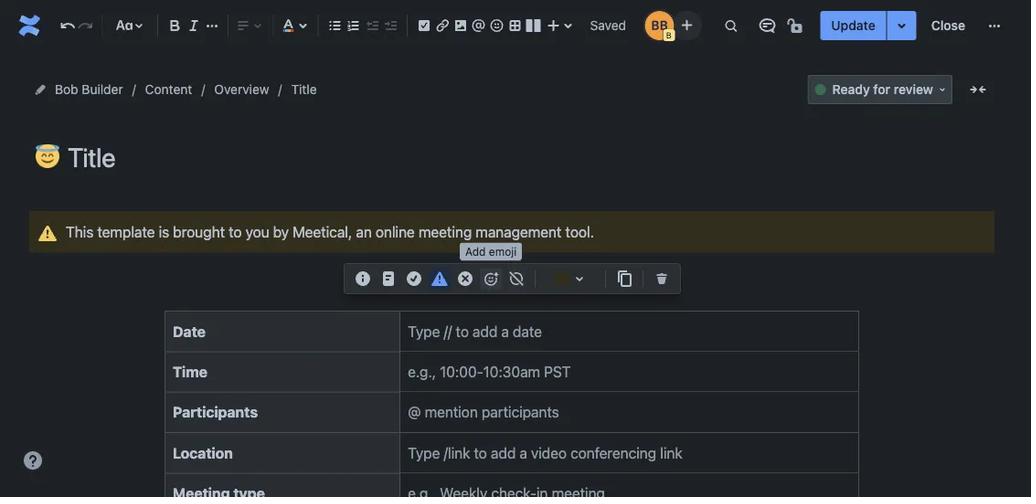 Task type: describe. For each thing, give the bounding box(es) containing it.
editor toolbar toolbar
[[345, 264, 681, 314]]

confluence image
[[15, 11, 44, 40]]

add emoji
[[466, 245, 517, 258]]

update
[[832, 18, 876, 33]]

table image
[[504, 15, 526, 37]]

builder
[[82, 82, 123, 97]]

invite to edit image
[[676, 14, 698, 36]]

add image, video, or file image
[[450, 15, 472, 37]]

bob builder image
[[645, 11, 674, 40]]

layouts image
[[523, 15, 545, 37]]

saved
[[591, 18, 627, 33]]

bob builder link
[[55, 79, 123, 101]]

link image
[[432, 15, 454, 37]]

adjust update settings image
[[892, 15, 914, 37]]

an
[[356, 223, 372, 241]]

confluence image
[[15, 11, 44, 40]]

mention image
[[468, 15, 490, 37]]

title link
[[291, 79, 317, 101]]

emoji image
[[486, 15, 508, 37]]

find and replace image
[[720, 15, 742, 37]]

redo ⌘⇧z image
[[75, 15, 96, 37]]

make page fixed-width image
[[968, 79, 990, 101]]

text styles image
[[114, 15, 135, 37]]

outdent ⇧tab image
[[361, 15, 383, 37]]

note image
[[378, 268, 400, 290]]

panel warning image
[[37, 223, 59, 244]]

info image
[[352, 268, 374, 290]]

bob builder
[[55, 82, 123, 97]]

success image
[[403, 268, 425, 290]]

time
[[173, 363, 208, 381]]

to
[[229, 223, 242, 241]]

error image
[[455, 268, 477, 290]]

more formatting image
[[201, 15, 223, 37]]

content link
[[145, 79, 192, 101]]

help image
[[22, 450, 44, 472]]

by
[[273, 223, 289, 241]]

action item image
[[413, 15, 435, 37]]

brought
[[173, 223, 225, 241]]

meeting
[[419, 223, 472, 241]]

add
[[466, 245, 486, 258]]



Task type: locate. For each thing, give the bounding box(es) containing it.
remove emoji image
[[506, 268, 528, 290]]

location
[[173, 445, 233, 462]]

copy image
[[614, 268, 636, 290]]

add emoji tooltip
[[460, 243, 522, 261]]

:innocent: image
[[36, 145, 59, 168], [36, 145, 59, 168]]

move this page image
[[33, 82, 48, 97]]

this template is brought to you by meetical, an online meeting management tool.
[[66, 223, 594, 241]]

undo ⌘z image
[[57, 15, 79, 37]]

bob
[[55, 82, 78, 97]]

online
[[376, 223, 415, 241]]

background color image
[[569, 268, 591, 290]]

participants
[[173, 404, 258, 421]]

you
[[246, 223, 269, 241]]

close
[[932, 18, 966, 33]]

management
[[476, 223, 562, 241]]

editor add emoji image
[[480, 268, 502, 290]]

title
[[291, 82, 317, 97]]

update button
[[821, 11, 887, 40]]

comment icon image
[[757, 15, 779, 37]]

is
[[159, 223, 169, 241]]

italic ⌘i image
[[183, 15, 205, 37]]

no restrictions image
[[786, 15, 808, 37]]

template
[[97, 223, 155, 241]]

Main content area, start typing to enter text. text field
[[29, 211, 995, 498]]

indent tab image
[[380, 15, 402, 37]]

content
[[145, 82, 192, 97]]

this
[[66, 223, 94, 241]]

Give this page a title text field
[[68, 143, 995, 173]]

remove image
[[651, 268, 673, 290]]

overview
[[214, 82, 269, 97]]

close button
[[921, 11, 977, 40]]

more image
[[984, 15, 1006, 37]]

tool.
[[566, 223, 594, 241]]

bold ⌘b image
[[164, 15, 186, 37]]

warning image
[[429, 268, 451, 290]]

bullet list ⌘⇧8 image
[[324, 15, 346, 37]]

overview link
[[214, 79, 269, 101]]

numbered list ⌘⇧7 image
[[343, 15, 365, 37]]

emoji
[[489, 245, 517, 258]]

date
[[173, 323, 206, 340]]

meetical,
[[293, 223, 352, 241]]



Task type: vqa. For each thing, say whether or not it's contained in the screenshot.
Template at the top left of page
yes



